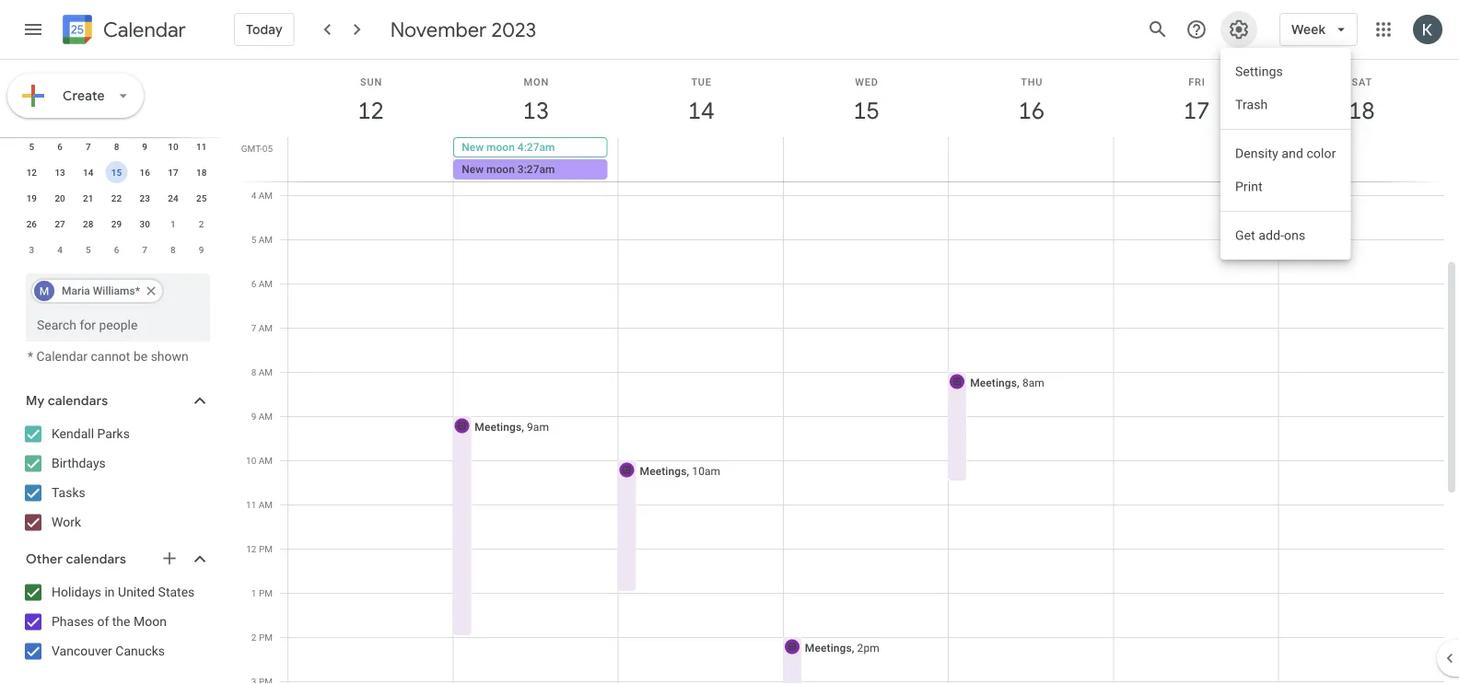 Task type: describe. For each thing, give the bounding box(es) containing it.
23
[[140, 192, 150, 203]]

calendar element
[[59, 11, 186, 52]]

5 for 5 am
[[251, 234, 256, 245]]

6 for december 6 element
[[114, 244, 119, 255]]

0 vertical spatial 12
[[357, 95, 383, 126]]

12 pm
[[246, 544, 273, 555]]

11 for 11
[[196, 141, 207, 152]]

pm for 1 pm
[[259, 588, 273, 599]]

november 2023
[[390, 17, 537, 42]]

, for 10am
[[687, 465, 689, 478]]

14 inside row
[[83, 166, 93, 177]]

settings
[[1236, 64, 1284, 79]]

pm for 2 pm
[[259, 632, 273, 643]]

* calendar cannot be shown
[[28, 349, 189, 364]]

am for 4 am
[[259, 190, 273, 201]]

2 pm
[[251, 632, 273, 643]]

15 element
[[105, 161, 128, 183]]

birthdays
[[52, 456, 106, 471]]

26
[[26, 218, 37, 229]]

29
[[111, 218, 122, 229]]

meetings , 9am
[[475, 421, 549, 434]]

selected people list box
[[26, 273, 210, 308]]

grid containing 12
[[236, 18, 1460, 685]]

my
[[26, 393, 45, 409]]

settings menu image
[[1228, 18, 1250, 41]]

20
[[55, 192, 65, 203]]

moon
[[134, 614, 167, 629]]

new moon 4:27am button
[[454, 137, 608, 158]]

9 for 9 am
[[251, 411, 256, 422]]

december 5 element
[[77, 238, 99, 260]]

kendall parks
[[52, 426, 130, 441]]

0 vertical spatial 18
[[1348, 95, 1374, 126]]

thu 16
[[1017, 76, 1044, 126]]

meetings , 10am
[[640, 465, 721, 478]]

21 element
[[77, 187, 99, 209]]

holidays in united states
[[52, 585, 195, 600]]

my calendars button
[[4, 386, 229, 416]]

14 link
[[680, 89, 723, 132]]

mon 13
[[522, 76, 549, 126]]

wed
[[855, 76, 879, 88]]

density and color
[[1236, 146, 1337, 161]]

be
[[134, 349, 148, 364]]

create button
[[7, 74, 144, 118]]

3
[[29, 244, 34, 255]]

wed 15
[[852, 76, 879, 126]]

28 element
[[77, 212, 99, 235]]

work
[[52, 515, 81, 530]]

2pm
[[857, 642, 880, 655]]

4:27am
[[518, 141, 555, 154]]

18 inside row
[[196, 166, 207, 177]]

8 for 8 am
[[251, 367, 256, 378]]

3:27am
[[518, 163, 555, 176]]

7 for 7 am
[[251, 323, 256, 334]]

create
[[63, 88, 105, 104]]

0 horizontal spatial 8
[[114, 141, 119, 152]]

10 element
[[162, 135, 184, 157]]

tasks
[[52, 485, 85, 500]]

17 element
[[162, 161, 184, 183]]

and
[[1282, 146, 1304, 161]]

sun 12
[[357, 76, 383, 126]]

4 for 4 am
[[251, 190, 256, 201]]

8am
[[1023, 376, 1045, 389]]

* for * calendar cannot be shown
[[28, 349, 33, 364]]

1 for 1 pm
[[251, 588, 257, 599]]

fri
[[1189, 76, 1206, 88]]

10am
[[692, 465, 721, 478]]

cannot
[[91, 349, 130, 364]]

21
[[83, 192, 93, 203]]

am for 9 am
[[259, 411, 273, 422]]

add other calendars image
[[160, 549, 179, 568]]

1 horizontal spatial 16
[[1017, 95, 1044, 126]]

tue 14
[[687, 76, 713, 126]]

december 3 element
[[21, 238, 43, 260]]

none search field containing * calendar cannot be shown
[[0, 266, 229, 364]]

23 element
[[134, 187, 156, 209]]

16 link
[[1011, 89, 1053, 132]]

row containing 5
[[18, 133, 216, 159]]

22
[[111, 192, 122, 203]]

november
[[390, 17, 487, 42]]

today button
[[234, 7, 295, 52]]

1 new from the top
[[462, 141, 484, 154]]

vancouver
[[52, 644, 112, 659]]

am for 6 am
[[259, 278, 273, 289]]

pm for 12 pm
[[259, 544, 273, 555]]

1 moon from the top
[[487, 141, 515, 154]]

10 am
[[246, 455, 273, 466]]

13 link
[[515, 89, 557, 132]]

1 horizontal spatial 17
[[1183, 95, 1209, 126]]

14 element
[[77, 161, 99, 183]]

am for 11 am
[[259, 499, 273, 510]]

, for 8am
[[1017, 376, 1020, 389]]

vancouver canucks
[[52, 644, 165, 659]]

meetings for meetings , 8am
[[970, 376, 1017, 389]]

11 element
[[190, 135, 213, 157]]

11 for 11 am
[[246, 499, 256, 510]]

week
[[1292, 21, 1326, 38]]

9am
[[527, 421, 549, 434]]

color
[[1307, 146, 1337, 161]]

8 am
[[251, 367, 273, 378]]

15 cell
[[102, 159, 131, 185]]

0 horizontal spatial 7
[[86, 141, 91, 152]]

new moon 3:27am button
[[454, 159, 608, 180]]

my calendars list
[[4, 419, 229, 537]]

25 element
[[190, 187, 213, 209]]

am for 7 am
[[259, 323, 273, 334]]

0 horizontal spatial 17
[[168, 166, 178, 177]]

30
[[140, 218, 150, 229]]

20 element
[[49, 187, 71, 209]]

states
[[158, 585, 195, 600]]

print
[[1236, 179, 1263, 194]]

my calendars
[[26, 393, 108, 409]]

calendars for other calendars
[[66, 551, 126, 568]]

meetings for meetings , 9am
[[475, 421, 522, 434]]

main drawer image
[[22, 18, 44, 41]]

18 link
[[1341, 89, 1383, 132]]

thu
[[1021, 76, 1043, 88]]

december 6 element
[[105, 238, 128, 260]]

13 inside mon 13
[[522, 95, 548, 126]]

canucks
[[115, 644, 165, 659]]

10 for 10 am
[[246, 455, 256, 466]]

sun
[[360, 76, 382, 88]]

other calendars button
[[4, 545, 229, 574]]

0 horizontal spatial 6
[[57, 141, 63, 152]]

sat 18
[[1348, 76, 1374, 126]]

meetings for meetings , 10am
[[640, 465, 687, 478]]

week button
[[1280, 7, 1358, 52]]

other calendars
[[26, 551, 126, 568]]



Task type: locate. For each thing, give the bounding box(es) containing it.
14 inside grid
[[687, 95, 713, 126]]

0 vertical spatial calendar
[[103, 17, 186, 43]]

16
[[1017, 95, 1044, 126], [140, 166, 150, 177]]

holidays
[[52, 585, 101, 600]]

1 vertical spatial *
[[28, 349, 33, 364]]

5 am
[[251, 234, 273, 245]]

24 element
[[162, 187, 184, 209]]

6 am from the top
[[259, 411, 273, 422]]

14 down tue
[[687, 95, 713, 126]]

13 inside row
[[55, 166, 65, 177]]

12 link
[[350, 89, 392, 132]]

get
[[1236, 228, 1256, 243]]

united
[[118, 585, 155, 600]]

2 horizontal spatial 6
[[251, 278, 256, 289]]

sat
[[1352, 76, 1373, 88]]

12 element
[[21, 161, 43, 183]]

2023
[[492, 17, 537, 42]]

6
[[57, 141, 63, 152], [114, 244, 119, 255], [251, 278, 256, 289]]

pm down "1 pm"
[[259, 632, 273, 643]]

1 horizontal spatial 11
[[246, 499, 256, 510]]

0 vertical spatial *
[[135, 284, 140, 297]]

am for 8 am
[[259, 367, 273, 378]]

2 pm from the top
[[259, 588, 273, 599]]

0 horizontal spatial 10
[[168, 141, 178, 152]]

2 horizontal spatial 5
[[251, 234, 256, 245]]

1 horizontal spatial *
[[135, 284, 140, 297]]

calendars inside dropdown button
[[48, 393, 108, 409]]

row group
[[18, 107, 216, 262]]

meetings , 2pm
[[805, 642, 880, 655]]

1 horizontal spatial 9
[[199, 244, 204, 255]]

18 up 25
[[196, 166, 207, 177]]

11 up the 18 element
[[196, 141, 207, 152]]

1 vertical spatial 9
[[199, 244, 204, 255]]

december 7 element
[[134, 238, 156, 260]]

2 vertical spatial 8
[[251, 367, 256, 378]]

9
[[142, 141, 147, 152], [199, 244, 204, 255], [251, 411, 256, 422]]

moon left 3:27am
[[487, 163, 515, 176]]

7 up 14 element
[[86, 141, 91, 152]]

am up "7 am" at left
[[259, 278, 273, 289]]

6 inside december 6 element
[[114, 244, 119, 255]]

1 vertical spatial pm
[[259, 588, 273, 599]]

calendar up "create"
[[103, 17, 186, 43]]

am down 6 am
[[259, 323, 273, 334]]

new moon 4:27am new moon 3:27am
[[462, 141, 555, 176]]

shown
[[151, 349, 189, 364]]

17 up 24
[[168, 166, 178, 177]]

0 horizontal spatial 14
[[83, 166, 93, 177]]

phases of the moon
[[52, 614, 167, 629]]

1 vertical spatial 4
[[57, 244, 63, 255]]

am for 5 am
[[259, 234, 273, 245]]

row group containing 5
[[18, 107, 216, 262]]

5 up 12 element
[[29, 141, 34, 152]]

15
[[852, 95, 879, 126], [111, 166, 122, 177]]

5 am from the top
[[259, 367, 273, 378]]

1 horizontal spatial 14
[[687, 95, 713, 126]]

december 1 element
[[162, 212, 184, 235]]

13 element
[[49, 161, 71, 183]]

3 pm from the top
[[259, 632, 273, 643]]

9 for december 9 element
[[199, 244, 204, 255]]

4
[[251, 190, 256, 201], [57, 244, 63, 255]]

14
[[687, 95, 713, 126], [83, 166, 93, 177]]

row containing 12
[[18, 159, 216, 185]]

0 vertical spatial new
[[462, 141, 484, 154]]

6 up 13 element
[[57, 141, 63, 152]]

17 down fri
[[1183, 95, 1209, 126]]

december 9 element
[[190, 238, 213, 260]]

0 vertical spatial 1
[[171, 218, 176, 229]]

1 horizontal spatial 18
[[1348, 95, 1374, 126]]

8 am from the top
[[259, 499, 273, 510]]

9 inside grid
[[251, 411, 256, 422]]

0 vertical spatial 11
[[196, 141, 207, 152]]

pm up 2 pm
[[259, 588, 273, 599]]

11 am
[[246, 499, 273, 510]]

2 vertical spatial 7
[[251, 323, 256, 334]]

0 vertical spatial 8
[[114, 141, 119, 152]]

am down 9 am
[[259, 455, 273, 466]]

4 inside row
[[57, 244, 63, 255]]

7 for december 7 element on the left top
[[142, 244, 147, 255]]

2 for 2 pm
[[251, 632, 257, 643]]

0 vertical spatial 4
[[251, 190, 256, 201]]

19
[[26, 192, 37, 203]]

1 vertical spatial 10
[[246, 455, 256, 466]]

6 down 29 element at the top
[[114, 244, 119, 255]]

in
[[105, 585, 115, 600]]

2 down "1 pm"
[[251, 632, 257, 643]]

0 vertical spatial pm
[[259, 544, 273, 555]]

15 link
[[845, 89, 888, 132]]

0 horizontal spatial *
[[28, 349, 33, 364]]

25
[[196, 192, 207, 203]]

12 for 12 element
[[26, 166, 37, 177]]

meetings left 10am
[[640, 465, 687, 478]]

2 am from the top
[[259, 234, 273, 245]]

17
[[1183, 95, 1209, 126], [168, 166, 178, 177]]

am up 5 am
[[259, 190, 273, 201]]

0 horizontal spatial 9
[[142, 141, 147, 152]]

15 inside 15 element
[[111, 166, 122, 177]]

4 am
[[251, 190, 273, 201]]

0 vertical spatial 17
[[1183, 95, 1209, 126]]

calendars
[[48, 393, 108, 409], [66, 551, 126, 568]]

fri 17
[[1183, 76, 1209, 126]]

12 up 19
[[26, 166, 37, 177]]

9 down 'december 2' element
[[199, 244, 204, 255]]

1 horizontal spatial 8
[[171, 244, 176, 255]]

calendars up kendall in the left of the page
[[48, 393, 108, 409]]

am up 12 pm
[[259, 499, 273, 510]]

gmt-05
[[241, 143, 273, 154]]

cell containing new moon 4:27am
[[453, 137, 619, 182]]

, left 2pm
[[852, 642, 855, 655]]

9 am
[[251, 411, 273, 422]]

1 up december 8 element
[[171, 218, 176, 229]]

4 for 4
[[57, 244, 63, 255]]

new down new moon 4:27am "button"
[[462, 163, 484, 176]]

row containing 3
[[18, 236, 216, 262]]

30 element
[[134, 212, 156, 235]]

row containing new moon 4:27am
[[280, 137, 1460, 182]]

2 horizontal spatial 9
[[251, 411, 256, 422]]

2 vertical spatial 12
[[246, 544, 257, 555]]

0 vertical spatial 6
[[57, 141, 63, 152]]

14 up 21
[[83, 166, 93, 177]]

0 horizontal spatial 12
[[26, 166, 37, 177]]

1 horizontal spatial 4
[[251, 190, 256, 201]]

5
[[29, 141, 34, 152], [251, 234, 256, 245], [86, 244, 91, 255]]

2 vertical spatial pm
[[259, 632, 273, 643]]

11 inside row group
[[196, 141, 207, 152]]

8 up 15 element at the left of the page
[[114, 141, 119, 152]]

15 inside the wed 15
[[852, 95, 879, 126]]

calendars inside dropdown button
[[66, 551, 126, 568]]

29 element
[[105, 212, 128, 235]]

8 for december 8 element
[[171, 244, 176, 255]]

7
[[86, 141, 91, 152], [142, 244, 147, 255], [251, 323, 256, 334]]

grid
[[236, 18, 1460, 685]]

7 inside grid
[[251, 323, 256, 334]]

1 horizontal spatial 12
[[246, 544, 257, 555]]

1 vertical spatial new
[[462, 163, 484, 176]]

12 inside row
[[26, 166, 37, 177]]

0 vertical spatial calendars
[[48, 393, 108, 409]]

1 for 1
[[171, 218, 176, 229]]

of
[[97, 614, 109, 629]]

2 horizontal spatial 12
[[357, 95, 383, 126]]

meetings
[[970, 376, 1017, 389], [475, 421, 522, 434], [640, 465, 687, 478], [805, 642, 852, 655]]

1 vertical spatial 18
[[196, 166, 207, 177]]

0 horizontal spatial calendar
[[36, 349, 88, 364]]

0 horizontal spatial 18
[[196, 166, 207, 177]]

maria williams, selected option
[[30, 276, 164, 305]]

19 element
[[21, 187, 43, 209]]

2 inside row
[[199, 218, 204, 229]]

row containing meetings
[[280, 18, 1445, 685]]

* up search for people text box
[[135, 284, 140, 297]]

15 down wed
[[852, 95, 879, 126]]

meetings left 2pm
[[805, 642, 852, 655]]

* up my
[[28, 349, 33, 364]]

17 link
[[1176, 89, 1218, 132]]

0 vertical spatial 13
[[522, 95, 548, 126]]

1 horizontal spatial 10
[[246, 455, 256, 466]]

05
[[262, 143, 273, 154]]

8
[[114, 141, 119, 152], [171, 244, 176, 255], [251, 367, 256, 378]]

7 am
[[251, 323, 273, 334]]

ons
[[1285, 228, 1306, 243]]

trash
[[1236, 97, 1268, 112]]

7 down 30 element
[[142, 244, 147, 255]]

0 vertical spatial 2
[[199, 218, 204, 229]]

0 horizontal spatial 4
[[57, 244, 63, 255]]

, left 10am
[[687, 465, 689, 478]]

meetings for meetings , 2pm
[[805, 642, 852, 655]]

0 vertical spatial 10
[[168, 141, 178, 152]]

1 horizontal spatial 1
[[251, 588, 257, 599]]

2 moon from the top
[[487, 163, 515, 176]]

, left 8am
[[1017, 376, 1020, 389]]

* inside maria williams, selected option
[[135, 284, 140, 297]]

27
[[55, 218, 65, 229]]

1 vertical spatial 8
[[171, 244, 176, 255]]

5 up 6 am
[[251, 234, 256, 245]]

3 am from the top
[[259, 278, 273, 289]]

1 vertical spatial 16
[[140, 166, 150, 177]]

12
[[357, 95, 383, 126], [26, 166, 37, 177], [246, 544, 257, 555]]

1 vertical spatial 11
[[246, 499, 256, 510]]

27 element
[[49, 212, 71, 235]]

8 down december 1 element
[[171, 244, 176, 255]]

other
[[26, 551, 63, 568]]

6 up "7 am" at left
[[251, 278, 256, 289]]

12 down sun
[[357, 95, 383, 126]]

0 vertical spatial 7
[[86, 141, 91, 152]]

gmt-
[[241, 143, 262, 154]]

16 element
[[134, 161, 156, 183]]

new up new moon 3:27am button at the left of page
[[462, 141, 484, 154]]

0 vertical spatial 16
[[1017, 95, 1044, 126]]

12 down 11 am
[[246, 544, 257, 555]]

other calendars list
[[4, 578, 229, 666]]

calendars for my calendars
[[48, 393, 108, 409]]

1
[[171, 218, 176, 229], [251, 588, 257, 599]]

1 vertical spatial 15
[[111, 166, 122, 177]]

meetings , 8am
[[970, 376, 1045, 389]]

28
[[83, 218, 93, 229]]

0 horizontal spatial 15
[[111, 166, 122, 177]]

* for *
[[135, 284, 140, 297]]

2 for 2
[[199, 218, 204, 229]]

7 am from the top
[[259, 455, 273, 466]]

calendar heading
[[100, 17, 186, 43]]

1 pm from the top
[[259, 544, 273, 555]]

2 vertical spatial 9
[[251, 411, 256, 422]]

16 down thu
[[1017, 95, 1044, 126]]

december 8 element
[[162, 238, 184, 260]]

parks
[[97, 426, 130, 441]]

12 for 12 pm
[[246, 544, 257, 555]]

1 am from the top
[[259, 190, 273, 201]]

13 up 20
[[55, 166, 65, 177]]

am down 8 am on the bottom left
[[259, 411, 273, 422]]

1 vertical spatial 7
[[142, 244, 147, 255]]

1 horizontal spatial 15
[[852, 95, 879, 126]]

1 horizontal spatial 5
[[86, 244, 91, 255]]

am up 9 am
[[259, 367, 273, 378]]

2 horizontal spatial 7
[[251, 323, 256, 334]]

, left 9am
[[522, 421, 524, 434]]

, for 9am
[[522, 421, 524, 434]]

get add-ons
[[1236, 228, 1306, 243]]

4 inside grid
[[251, 190, 256, 201]]

, for 2pm
[[852, 642, 855, 655]]

4 am from the top
[[259, 323, 273, 334]]

calendar up 'my calendars'
[[36, 349, 88, 364]]

meetings left 8am
[[970, 376, 1017, 389]]

1 vertical spatial 6
[[114, 244, 119, 255]]

4 down 27 element
[[57, 244, 63, 255]]

0 horizontal spatial 16
[[140, 166, 150, 177]]

0 horizontal spatial 5
[[29, 141, 34, 152]]

9 up 10 am
[[251, 411, 256, 422]]

6 for 6 am
[[251, 278, 256, 289]]

am for 10 am
[[259, 455, 273, 466]]

0 vertical spatial 9
[[142, 141, 147, 152]]

phases
[[52, 614, 94, 629]]

7 down 6 am
[[251, 323, 256, 334]]

10
[[168, 141, 178, 152], [246, 455, 256, 466]]

support image
[[1186, 18, 1208, 41]]

11 down 10 am
[[246, 499, 256, 510]]

1 vertical spatial moon
[[487, 163, 515, 176]]

6 inside grid
[[251, 278, 256, 289]]

10 for 10
[[168, 141, 178, 152]]

2 new from the top
[[462, 163, 484, 176]]

10 up 17 element
[[168, 141, 178, 152]]

settings menu menu
[[1221, 48, 1351, 260]]

row
[[280, 18, 1445, 685], [18, 133, 216, 159], [280, 137, 1460, 182], [18, 159, 216, 185], [18, 185, 216, 211], [18, 211, 216, 236], [18, 236, 216, 262]]

row containing 19
[[18, 185, 216, 211]]

5 down the 28 element in the top of the page
[[86, 244, 91, 255]]

1 vertical spatial 14
[[83, 166, 93, 177]]

mon
[[524, 76, 549, 88]]

6 am
[[251, 278, 273, 289]]

tue
[[691, 76, 712, 88]]

1 down 12 pm
[[251, 588, 257, 599]]

0 horizontal spatial 2
[[199, 218, 204, 229]]

16 up 23
[[140, 166, 150, 177]]

22 element
[[105, 187, 128, 209]]

18 down sat
[[1348, 95, 1374, 126]]

0 horizontal spatial 1
[[171, 218, 176, 229]]

1 horizontal spatial 13
[[522, 95, 548, 126]]

0 vertical spatial 14
[[687, 95, 713, 126]]

10 inside row
[[168, 141, 178, 152]]

15 up "22"
[[111, 166, 122, 177]]

1 horizontal spatial calendar
[[103, 17, 186, 43]]

calendars up in
[[66, 551, 126, 568]]

1 vertical spatial 13
[[55, 166, 65, 177]]

8 up 9 am
[[251, 367, 256, 378]]

4 up 5 am
[[251, 190, 256, 201]]

meetings left 9am
[[475, 421, 522, 434]]

0 horizontal spatial 11
[[196, 141, 207, 152]]

24
[[168, 192, 178, 203]]

am up 6 am
[[259, 234, 273, 245]]

pm up "1 pm"
[[259, 544, 273, 555]]

1 vertical spatial 1
[[251, 588, 257, 599]]

1 vertical spatial calendars
[[66, 551, 126, 568]]

26 element
[[21, 212, 43, 235]]

december 4 element
[[49, 238, 71, 260]]

moon left "4:27am"
[[487, 141, 515, 154]]

kendall
[[52, 426, 94, 441]]

1 vertical spatial 2
[[251, 632, 257, 643]]

13 down the mon
[[522, 95, 548, 126]]

1 vertical spatial 12
[[26, 166, 37, 177]]

2 down 25 element
[[199, 218, 204, 229]]

2 vertical spatial 6
[[251, 278, 256, 289]]

the
[[112, 614, 130, 629]]

1 horizontal spatial 7
[[142, 244, 147, 255]]

cell
[[288, 18, 454, 685], [452, 18, 619, 685], [617, 18, 784, 685], [782, 18, 949, 685], [947, 18, 1114, 685], [1114, 18, 1280, 685], [1280, 18, 1445, 685], [288, 137, 453, 182], [453, 137, 619, 182], [619, 137, 784, 182], [784, 137, 949, 182], [949, 137, 1114, 182], [1114, 137, 1279, 182], [1279, 137, 1444, 182]]

calendar inside search box
[[36, 349, 88, 364]]

None search field
[[0, 266, 229, 364]]

density
[[1236, 146, 1279, 161]]

1 vertical spatial 17
[[168, 166, 178, 177]]

5 for december 5 element
[[86, 244, 91, 255]]

9 up '16' element at the top of page
[[142, 141, 147, 152]]

new
[[462, 141, 484, 154], [462, 163, 484, 176]]

11
[[196, 141, 207, 152], [246, 499, 256, 510]]

18 element
[[190, 161, 213, 183]]

10 up 11 am
[[246, 455, 256, 466]]

0 horizontal spatial 13
[[55, 166, 65, 177]]

Search for people text field
[[37, 308, 199, 341]]

,
[[1017, 376, 1020, 389], [522, 421, 524, 434], [687, 465, 689, 478], [852, 642, 855, 655]]

row containing 26
[[18, 211, 216, 236]]

0 vertical spatial moon
[[487, 141, 515, 154]]

0 vertical spatial 15
[[852, 95, 879, 126]]

2 horizontal spatial 8
[[251, 367, 256, 378]]

1 vertical spatial calendar
[[36, 349, 88, 364]]

1 horizontal spatial 2
[[251, 632, 257, 643]]

1 horizontal spatial 6
[[114, 244, 119, 255]]

december 2 element
[[190, 212, 213, 235]]



Task type: vqa. For each thing, say whether or not it's contained in the screenshot.
others
no



